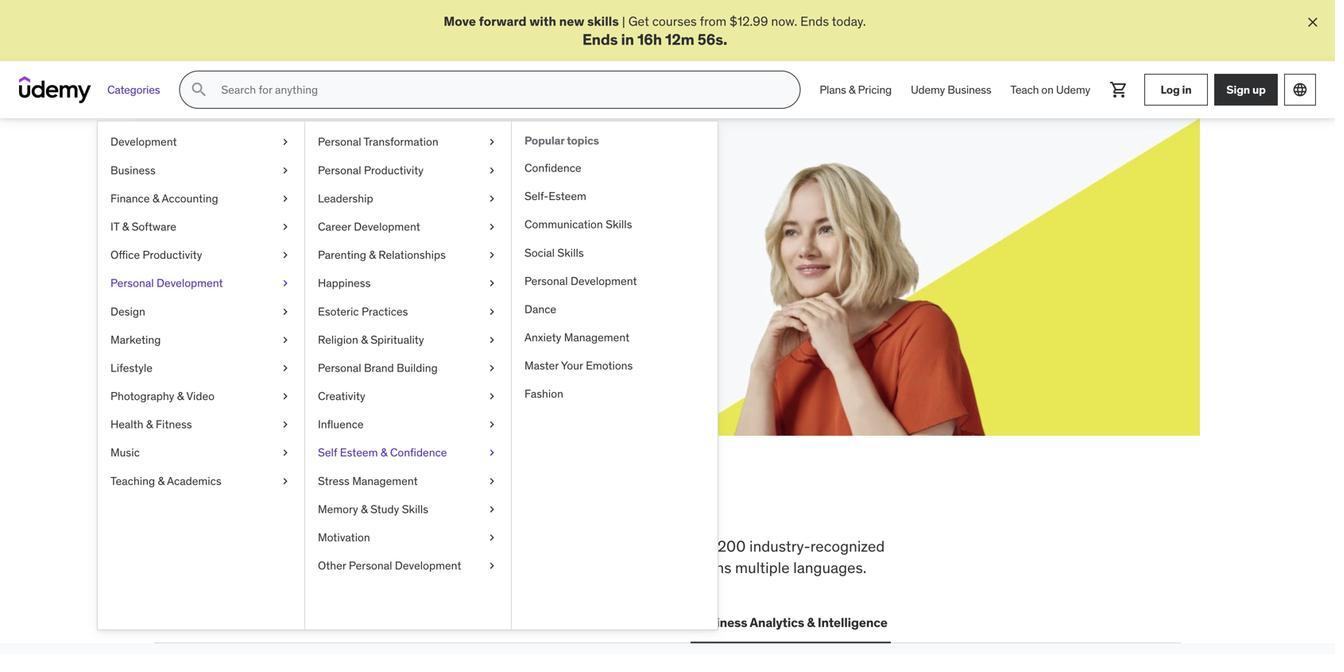 Task type: describe. For each thing, give the bounding box(es) containing it.
music
[[110, 446, 140, 460]]

communication button
[[577, 604, 678, 643]]

fashion
[[525, 387, 564, 402]]

teaching
[[110, 474, 155, 489]]

self-esteem link
[[512, 182, 718, 211]]

$12.99.
[[211, 245, 253, 261]]

forward
[[479, 13, 527, 29]]

choose a language image
[[1292, 82, 1308, 98]]

with inside move forward with new skills | get courses from $12.99 now. ends today. ends in 16h 12m 56s .
[[530, 13, 556, 29]]

little
[[451, 227, 476, 243]]

self esteem & confidence link
[[305, 439, 511, 468]]

self esteem & confidence
[[318, 446, 447, 460]]

our
[[249, 559, 271, 578]]

finance & accounting
[[110, 191, 218, 206]]

& for photography & video
[[177, 390, 184, 404]]

for for your
[[416, 227, 432, 243]]

move
[[444, 13, 476, 29]]

xsmall image for personal development
[[279, 276, 292, 292]]

it certifications button
[[282, 604, 383, 643]]

teach on udemy link
[[1001, 71, 1100, 109]]

personal up design
[[110, 276, 154, 291]]

anxiety
[[525, 331, 561, 345]]

0 vertical spatial confidence
[[525, 161, 582, 175]]

|
[[622, 13, 625, 29]]

leadership link
[[305, 185, 511, 213]]

productivity for personal productivity
[[364, 163, 424, 177]]

health & fitness
[[110, 418, 192, 432]]

including
[[508, 537, 569, 557]]

xsmall image for leadership
[[486, 191, 498, 207]]

1 horizontal spatial your
[[329, 188, 387, 221]]

0 horizontal spatial in
[[500, 485, 531, 526]]

xsmall image for office productivity
[[279, 248, 292, 263]]

business analytics & intelligence
[[694, 615, 888, 631]]

it for it certifications
[[285, 615, 296, 631]]

teach on udemy
[[1011, 83, 1091, 97]]

skills inside covering critical workplace skills to technical topics, including prep content for over 200 industry-recognized certifications, our catalog supports well-rounded professional development and spans multiple languages.
[[340, 537, 374, 557]]

personal down 'personal transformation'
[[318, 163, 361, 177]]

& for finance & accounting
[[152, 191, 159, 206]]

supports
[[329, 559, 388, 578]]

web
[[157, 615, 184, 631]]

xsmall image for motivation
[[486, 531, 498, 546]]

xsmall image for other personal development
[[486, 559, 498, 574]]

spans
[[692, 559, 732, 578]]

photography & video link
[[98, 383, 304, 411]]

anxiety management
[[525, 331, 630, 345]]

topics,
[[459, 537, 504, 557]]

xsmall image for influence
[[486, 417, 498, 433]]

management for stress management
[[352, 474, 418, 489]]

sign
[[1227, 83, 1250, 97]]

& for religion & spirituality
[[361, 333, 368, 347]]

accounting
[[162, 191, 218, 206]]

$12.99
[[730, 13, 768, 29]]

social
[[525, 246, 555, 260]]

languages.
[[793, 559, 867, 578]]

photography
[[110, 390, 174, 404]]

dance
[[525, 302, 556, 317]]

creativity link
[[305, 383, 511, 411]]

software
[[132, 220, 176, 234]]

xsmall image for health & fitness
[[279, 417, 292, 433]]

social skills link
[[512, 239, 718, 267]]

xsmall image for marketing
[[279, 333, 292, 348]]

today. inside skills for your future expand your potential with a course for as little as $12.99. sale ends today.
[[314, 245, 348, 261]]

personal brand building
[[318, 361, 438, 376]]

up
[[1253, 83, 1266, 97]]

development
[[571, 559, 659, 578]]

personal up personal productivity
[[318, 135, 361, 149]]

design
[[110, 305, 145, 319]]

data
[[483, 615, 511, 631]]

Search for anything text field
[[218, 76, 781, 103]]

0 horizontal spatial your
[[257, 227, 282, 243]]

skills down the communication skills
[[557, 246, 584, 260]]

transformation
[[364, 135, 439, 149]]

catalog
[[275, 559, 325, 578]]

practices
[[362, 305, 408, 319]]

skills for your future expand your potential with a course for as little as $12.99. sale ends today.
[[211, 188, 492, 261]]

video
[[186, 390, 215, 404]]

skills inside move forward with new skills | get courses from $12.99 now. ends today. ends in 16h 12m 56s .
[[587, 13, 619, 29]]

data science
[[483, 615, 561, 631]]

16h 12m 56s
[[637, 30, 723, 49]]

pricing
[[858, 83, 892, 97]]

2 as from the left
[[479, 227, 492, 243]]

multiple
[[735, 559, 790, 578]]

relationships
[[379, 248, 446, 262]]

technical
[[394, 537, 456, 557]]

all the skills you need in one place
[[154, 485, 683, 526]]

study
[[370, 503, 399, 517]]

marketing
[[110, 333, 161, 347]]

over
[[685, 537, 714, 557]]

courses
[[652, 13, 697, 29]]

xsmall image for religion & spirituality
[[486, 333, 498, 348]]

communication for communication skills
[[525, 218, 603, 232]]

brand
[[364, 361, 394, 376]]

log
[[1161, 83, 1180, 97]]

0 horizontal spatial personal development
[[110, 276, 223, 291]]

management for anxiety management
[[564, 331, 630, 345]]

social skills
[[525, 246, 584, 260]]

prep
[[573, 537, 604, 557]]

fashion link
[[512, 381, 718, 409]]

parenting
[[318, 248, 366, 262]]

other personal development link
[[305, 552, 511, 581]]

esoteric practices link
[[305, 298, 511, 326]]

skills inside 'link'
[[402, 503, 428, 517]]

skills inside skills for your future expand your potential with a course for as little as $12.99. sale ends today.
[[211, 188, 283, 221]]

leadership for leadership "link" in the top of the page
[[318, 191, 373, 206]]

development inside "link"
[[395, 559, 461, 574]]

memory
[[318, 503, 358, 517]]

creativity
[[318, 390, 365, 404]]

career development
[[318, 220, 420, 234]]

2 udemy from the left
[[1056, 83, 1091, 97]]

xsmall image for personal transformation
[[486, 134, 498, 150]]

xsmall image for personal productivity
[[486, 163, 498, 178]]

personal productivity link
[[305, 156, 511, 185]]

building
[[397, 361, 438, 376]]

need
[[418, 485, 494, 526]]

web development button
[[154, 604, 270, 643]]

& for memory & study skills
[[361, 503, 368, 517]]

confidence link
[[512, 154, 718, 182]]

anxiety management link
[[512, 324, 718, 352]]

master your emotions link
[[512, 352, 718, 381]]

marketing link
[[98, 326, 304, 354]]

productivity for office productivity
[[143, 248, 202, 262]]

& for it & software
[[122, 220, 129, 234]]

potential
[[285, 227, 335, 243]]

xsmall image for personal brand building
[[486, 361, 498, 376]]



Task type: vqa. For each thing, say whether or not it's contained in the screenshot.
xsmall image related to Finance & Accounting
yes



Task type: locate. For each thing, give the bounding box(es) containing it.
you
[[355, 485, 412, 526]]

with left a
[[338, 227, 362, 243]]

1 horizontal spatial udemy
[[1056, 83, 1091, 97]]

udemy image
[[19, 76, 91, 103]]

business
[[948, 83, 992, 97], [110, 163, 156, 177], [694, 615, 747, 631]]

esteem for self-
[[549, 189, 587, 204]]

now.
[[771, 13, 797, 29]]

parenting & relationships
[[318, 248, 446, 262]]

0 vertical spatial leadership
[[318, 191, 373, 206]]

ends right the now.
[[801, 13, 829, 29]]

xsmall image inside self esteem & confidence link
[[486, 446, 498, 461]]

for up potential
[[287, 188, 325, 221]]

0 horizontal spatial for
[[287, 188, 325, 221]]

move forward with new skills | get courses from $12.99 now. ends today. ends in 16h 12m 56s .
[[444, 13, 866, 49]]

in inside move forward with new skills | get courses from $12.99 now. ends today. ends in 16h 12m 56s .
[[621, 30, 634, 49]]

& up stress management
[[381, 446, 387, 460]]

emotions
[[586, 359, 633, 373]]

1 horizontal spatial ends
[[801, 13, 829, 29]]

& left video
[[177, 390, 184, 404]]

stress
[[318, 474, 350, 489]]

xsmall image inside photography & video link
[[279, 389, 292, 405]]

xsmall image inside happiness link
[[486, 276, 498, 292]]

0 vertical spatial skills
[[587, 13, 619, 29]]

personal up dance
[[525, 274, 568, 288]]

happiness
[[318, 276, 371, 291]]

xsmall image inside "personal productivity" link
[[486, 163, 498, 178]]

communication skills link
[[512, 211, 718, 239]]

1 horizontal spatial productivity
[[364, 163, 424, 177]]

management up the study
[[352, 474, 418, 489]]

career
[[318, 220, 351, 234]]

development down office productivity link
[[157, 276, 223, 291]]

0 vertical spatial for
[[287, 188, 325, 221]]

esoteric practices
[[318, 305, 408, 319]]

confidence down influence link
[[390, 446, 447, 460]]

skills up 'expand'
[[211, 188, 283, 221]]

shopping cart with 0 items image
[[1110, 80, 1129, 100]]

xsmall image for finance & accounting
[[279, 191, 292, 207]]

2 vertical spatial for
[[663, 537, 682, 557]]

today. right the now.
[[832, 13, 866, 29]]

xsmall image for memory & study skills
[[486, 502, 498, 518]]

0 horizontal spatial personal development link
[[98, 270, 304, 298]]

leadership up career
[[318, 191, 373, 206]]

xsmall image inside teaching & academics link
[[279, 474, 292, 490]]

with
[[530, 13, 556, 29], [338, 227, 362, 243]]

office productivity
[[110, 248, 202, 262]]

close image
[[1305, 14, 1321, 30]]

the
[[207, 485, 257, 526]]

personal inside "link"
[[349, 559, 392, 574]]

finance & accounting link
[[98, 185, 304, 213]]

xsmall image inside religion & spirituality link
[[486, 333, 498, 348]]

it
[[110, 220, 119, 234], [285, 615, 296, 631]]

xsmall image inside "esoteric practices" link
[[486, 304, 498, 320]]

xsmall image inside other personal development "link"
[[486, 559, 498, 574]]

skills up supports
[[340, 537, 374, 557]]

leadership button
[[395, 604, 468, 643]]

professional
[[485, 559, 567, 578]]

communication for communication
[[580, 615, 675, 631]]

udemy right pricing
[[911, 83, 945, 97]]

stress management link
[[305, 468, 511, 496]]

master your emotions
[[525, 359, 633, 373]]

& inside button
[[807, 615, 815, 631]]

religion
[[318, 333, 358, 347]]

xsmall image
[[279, 134, 292, 150], [486, 134, 498, 150], [279, 163, 292, 178], [279, 219, 292, 235], [486, 219, 498, 235], [279, 276, 292, 292], [486, 304, 498, 320], [279, 333, 292, 348], [279, 361, 292, 376], [486, 361, 498, 376], [279, 417, 292, 433], [486, 417, 498, 433], [279, 474, 292, 490], [486, 502, 498, 518], [486, 559, 498, 574]]

esteem up stress management
[[340, 446, 378, 460]]

xsmall image inside leadership "link"
[[486, 191, 498, 207]]

0 horizontal spatial ends
[[583, 30, 618, 49]]

for up relationships
[[416, 227, 432, 243]]

data science button
[[480, 604, 564, 643]]

1 horizontal spatial with
[[530, 13, 556, 29]]

communication down self-esteem
[[525, 218, 603, 232]]

skills down self-esteem link
[[606, 218, 632, 232]]

0 vertical spatial with
[[530, 13, 556, 29]]

xsmall image for development
[[279, 134, 292, 150]]

confidence up self-esteem
[[525, 161, 582, 175]]

science
[[514, 615, 561, 631]]

religion & spirituality
[[318, 333, 424, 347]]

it & software link
[[98, 213, 304, 241]]

xsmall image for photography & video
[[279, 389, 292, 405]]

leadership down rounded
[[399, 615, 464, 631]]

udemy right on
[[1056, 83, 1091, 97]]

1 horizontal spatial business
[[694, 615, 747, 631]]

1 vertical spatial confidence
[[390, 446, 447, 460]]

udemy business
[[911, 83, 992, 97]]

personal inside self esteem & confidence element
[[525, 274, 568, 288]]

personal down the to
[[349, 559, 392, 574]]

happiness link
[[305, 270, 511, 298]]

xsmall image inside the parenting & relationships link
[[486, 248, 498, 263]]

2 horizontal spatial in
[[1182, 83, 1192, 97]]

1 as from the left
[[435, 227, 448, 243]]

personal development link down the $12.99.
[[98, 270, 304, 298]]

1 udemy from the left
[[911, 83, 945, 97]]

1 vertical spatial productivity
[[143, 248, 202, 262]]

1 horizontal spatial management
[[564, 331, 630, 345]]

sign up
[[1227, 83, 1266, 97]]

1 horizontal spatial personal development link
[[512, 267, 718, 296]]

xsmall image inside personal transformation link
[[486, 134, 498, 150]]

with left new
[[530, 13, 556, 29]]

development
[[110, 135, 177, 149], [354, 220, 420, 234], [571, 274, 637, 288], [157, 276, 223, 291], [395, 559, 461, 574], [187, 615, 266, 631]]

development down social skills link
[[571, 274, 637, 288]]

0 horizontal spatial productivity
[[143, 248, 202, 262]]

xsmall image inside design link
[[279, 304, 292, 320]]

1 vertical spatial your
[[257, 227, 282, 243]]

development down "categories" dropdown button
[[110, 135, 177, 149]]

stress management
[[318, 474, 418, 489]]

& right plans
[[849, 83, 856, 97]]

today.
[[832, 13, 866, 29], [314, 245, 348, 261]]

self esteem & confidence element
[[511, 122, 718, 630]]

0 horizontal spatial management
[[352, 474, 418, 489]]

esteem
[[549, 189, 587, 204], [340, 446, 378, 460]]

1 vertical spatial in
[[1182, 83, 1192, 97]]

influence
[[318, 418, 364, 432]]

2 horizontal spatial business
[[948, 83, 992, 97]]

productivity
[[364, 163, 424, 177], [143, 248, 202, 262]]

esteem for self
[[340, 446, 378, 460]]

categories button
[[98, 71, 170, 109]]

health
[[110, 418, 143, 432]]

personal development down "office productivity"
[[110, 276, 223, 291]]

2 vertical spatial skills
[[340, 537, 374, 557]]

0 horizontal spatial esteem
[[340, 446, 378, 460]]

xsmall image inside development "link"
[[279, 134, 292, 150]]

topics
[[567, 134, 599, 148]]

xsmall image for career development
[[486, 219, 498, 235]]

communication inside button
[[580, 615, 675, 631]]

xsmall image inside health & fitness link
[[279, 417, 292, 433]]

xsmall image inside personal brand building link
[[486, 361, 498, 376]]

2 horizontal spatial for
[[663, 537, 682, 557]]

& right teaching
[[158, 474, 165, 489]]

for for workplace
[[663, 537, 682, 557]]

0 vertical spatial communication
[[525, 218, 603, 232]]

2 vertical spatial in
[[500, 485, 531, 526]]

1 horizontal spatial esteem
[[549, 189, 587, 204]]

& inside 'link'
[[361, 503, 368, 517]]

0 horizontal spatial business
[[110, 163, 156, 177]]

0 horizontal spatial today.
[[314, 245, 348, 261]]

leadership inside 'button'
[[399, 615, 464, 631]]

rounded
[[425, 559, 481, 578]]

xsmall image inside office productivity link
[[279, 248, 292, 263]]

xsmall image inside finance & accounting link
[[279, 191, 292, 207]]

xsmall image for it & software
[[279, 219, 292, 235]]

1 vertical spatial for
[[416, 227, 432, 243]]

0 horizontal spatial udemy
[[911, 83, 945, 97]]

personal down religion
[[318, 361, 361, 376]]

xsmall image inside music link
[[279, 446, 292, 461]]

productivity down transformation
[[364, 163, 424, 177]]

1 vertical spatial management
[[352, 474, 418, 489]]

industry-
[[750, 537, 811, 557]]

as right little
[[479, 227, 492, 243]]

0 horizontal spatial leadership
[[318, 191, 373, 206]]

0 vertical spatial it
[[110, 220, 119, 234]]

& right the health
[[146, 418, 153, 432]]

0 vertical spatial productivity
[[364, 163, 424, 177]]

xsmall image inside stress management link
[[486, 474, 498, 490]]

log in
[[1161, 83, 1192, 97]]

1 vertical spatial today.
[[314, 245, 348, 261]]

personal
[[318, 135, 361, 149], [318, 163, 361, 177], [525, 274, 568, 288], [110, 276, 154, 291], [318, 361, 361, 376], [349, 559, 392, 574]]

.
[[723, 30, 727, 49]]

it inside button
[[285, 615, 296, 631]]

development down technical
[[395, 559, 461, 574]]

parenting & relationships link
[[305, 241, 511, 270]]

xsmall image inside motivation link
[[486, 531, 498, 546]]

business left teach
[[948, 83, 992, 97]]

& for health & fitness
[[146, 418, 153, 432]]

xsmall image for music
[[279, 446, 292, 461]]

xsmall image for stress management
[[486, 474, 498, 490]]

it for it & software
[[110, 220, 119, 234]]

1 horizontal spatial leadership
[[399, 615, 464, 631]]

0 horizontal spatial it
[[110, 220, 119, 234]]

xsmall image for creativity
[[486, 389, 498, 405]]

& for plans & pricing
[[849, 83, 856, 97]]

xsmall image inside creativity link
[[486, 389, 498, 405]]

& up office
[[122, 220, 129, 234]]

0 horizontal spatial as
[[435, 227, 448, 243]]

all
[[154, 485, 201, 526]]

self-
[[525, 189, 549, 204]]

well-
[[392, 559, 425, 578]]

1 horizontal spatial confidence
[[525, 161, 582, 175]]

0 vertical spatial esteem
[[549, 189, 587, 204]]

udemy business link
[[901, 71, 1001, 109]]

xsmall image for esoteric practices
[[486, 304, 498, 320]]

xsmall image for self esteem & confidence
[[486, 446, 498, 461]]

1 vertical spatial with
[[338, 227, 362, 243]]

ends down new
[[583, 30, 618, 49]]

office
[[110, 248, 140, 262]]

skills
[[211, 188, 283, 221], [606, 218, 632, 232], [557, 246, 584, 260], [402, 503, 428, 517]]

xsmall image
[[486, 163, 498, 178], [279, 191, 292, 207], [486, 191, 498, 207], [279, 248, 292, 263], [486, 248, 498, 263], [486, 276, 498, 292], [279, 304, 292, 320], [486, 333, 498, 348], [279, 389, 292, 405], [486, 389, 498, 405], [279, 446, 292, 461], [486, 446, 498, 461], [486, 474, 498, 490], [486, 531, 498, 546]]

personal development down social skills
[[525, 274, 637, 288]]

it left certifications
[[285, 615, 296, 631]]

intelligence
[[818, 615, 888, 631]]

xsmall image for happiness
[[486, 276, 498, 292]]

business analytics & intelligence button
[[691, 604, 891, 643]]

xsmall image inside it & software link
[[279, 219, 292, 235]]

xsmall image for lifestyle
[[279, 361, 292, 376]]

xsmall image for business
[[279, 163, 292, 178]]

ends
[[284, 245, 311, 261]]

& down a
[[369, 248, 376, 262]]

business down spans
[[694, 615, 747, 631]]

management up emotions
[[564, 331, 630, 345]]

1 vertical spatial it
[[285, 615, 296, 631]]

business for business
[[110, 163, 156, 177]]

& for teaching & academics
[[158, 474, 165, 489]]

& left the study
[[361, 503, 368, 517]]

esteem up the communication skills
[[549, 189, 587, 204]]

sign up link
[[1215, 74, 1278, 106]]

0 vertical spatial your
[[329, 188, 387, 221]]

xsmall image inside influence link
[[486, 417, 498, 433]]

2 vertical spatial business
[[694, 615, 747, 631]]

in down |
[[621, 30, 634, 49]]

today. inside move forward with new skills | get courses from $12.99 now. ends today. ends in 16h 12m 56s .
[[832, 13, 866, 29]]

1 horizontal spatial today.
[[832, 13, 866, 29]]

personal development link down communication skills link
[[512, 267, 718, 296]]

fitness
[[156, 418, 192, 432]]

0 horizontal spatial with
[[338, 227, 362, 243]]

development inside button
[[187, 615, 266, 631]]

& for parenting & relationships
[[369, 248, 376, 262]]

development up parenting & relationships
[[354, 220, 420, 234]]

xsmall image inside career development 'link'
[[486, 219, 498, 235]]

& right religion
[[361, 333, 368, 347]]

skills left |
[[587, 13, 619, 29]]

1 vertical spatial business
[[110, 163, 156, 177]]

business up finance
[[110, 163, 156, 177]]

management inside self esteem & confidence element
[[564, 331, 630, 345]]

& right finance
[[152, 191, 159, 206]]

in up including on the left of page
[[500, 485, 531, 526]]

productivity down software
[[143, 248, 202, 262]]

xsmall image inside memory & study skills 'link'
[[486, 502, 498, 518]]

xsmall image inside marketing link
[[279, 333, 292, 348]]

communication down the development
[[580, 615, 675, 631]]

for up and
[[663, 537, 682, 557]]

plans & pricing link
[[810, 71, 901, 109]]

it up office
[[110, 220, 119, 234]]

development inside self esteem & confidence element
[[571, 274, 637, 288]]

personal transformation
[[318, 135, 439, 149]]

1 vertical spatial skills
[[263, 485, 349, 526]]

for
[[287, 188, 325, 221], [416, 227, 432, 243], [663, 537, 682, 557]]

xsmall image for parenting & relationships
[[486, 248, 498, 263]]

development inside 'link'
[[354, 220, 420, 234]]

0 vertical spatial business
[[948, 83, 992, 97]]

xsmall image inside business link
[[279, 163, 292, 178]]

leadership for leadership 'button'
[[399, 615, 464, 631]]

workplace
[[267, 537, 337, 557]]

self
[[318, 446, 337, 460]]

sale
[[256, 245, 281, 261]]

communication inside self esteem & confidence element
[[525, 218, 603, 232]]

get
[[628, 13, 649, 29]]

0 vertical spatial management
[[564, 331, 630, 345]]

popular topics
[[525, 134, 599, 148]]

1 horizontal spatial personal development
[[525, 274, 637, 288]]

1 horizontal spatial it
[[285, 615, 296, 631]]

xsmall image inside lifestyle link
[[279, 361, 292, 376]]

course
[[375, 227, 413, 243]]

for inside covering critical workplace skills to technical topics, including prep content for over 200 industry-recognized certifications, our catalog supports well-rounded professional development and spans multiple languages.
[[663, 537, 682, 557]]

self-esteem
[[525, 189, 587, 204]]

new
[[559, 13, 585, 29]]

your up sale
[[257, 227, 282, 243]]

as left little
[[435, 227, 448, 243]]

leadership inside "link"
[[318, 191, 373, 206]]

today. down career
[[314, 245, 348, 261]]

xsmall image inside personal development link
[[279, 276, 292, 292]]

it & software
[[110, 220, 176, 234]]

skills down stress management link
[[402, 503, 428, 517]]

development inside "link"
[[110, 135, 177, 149]]

1 horizontal spatial in
[[621, 30, 634, 49]]

personal development inside self esteem & confidence element
[[525, 274, 637, 288]]

0 horizontal spatial confidence
[[390, 446, 447, 460]]

1 horizontal spatial as
[[479, 227, 492, 243]]

business for business analytics & intelligence
[[694, 615, 747, 631]]

in right log
[[1182, 83, 1192, 97]]

1 horizontal spatial for
[[416, 227, 432, 243]]

your up a
[[329, 188, 387, 221]]

and
[[663, 559, 688, 578]]

1 vertical spatial esteem
[[340, 446, 378, 460]]

categories
[[107, 83, 160, 97]]

management
[[564, 331, 630, 345], [352, 474, 418, 489]]

development right web
[[187, 615, 266, 631]]

with inside skills for your future expand your potential with a course for as little as $12.99. sale ends today.
[[338, 227, 362, 243]]

business inside button
[[694, 615, 747, 631]]

master
[[525, 359, 559, 373]]

certifications
[[299, 615, 380, 631]]

influence link
[[305, 411, 511, 439]]

0 vertical spatial in
[[621, 30, 634, 49]]

xsmall image for design
[[279, 304, 292, 320]]

1 vertical spatial communication
[[580, 615, 675, 631]]

1 vertical spatial leadership
[[399, 615, 464, 631]]

& right analytics
[[807, 615, 815, 631]]

0 vertical spatial today.
[[832, 13, 866, 29]]

submit search image
[[189, 80, 209, 100]]

xsmall image for teaching & academics
[[279, 474, 292, 490]]

skills up 'workplace'
[[263, 485, 349, 526]]

web development
[[157, 615, 266, 631]]



